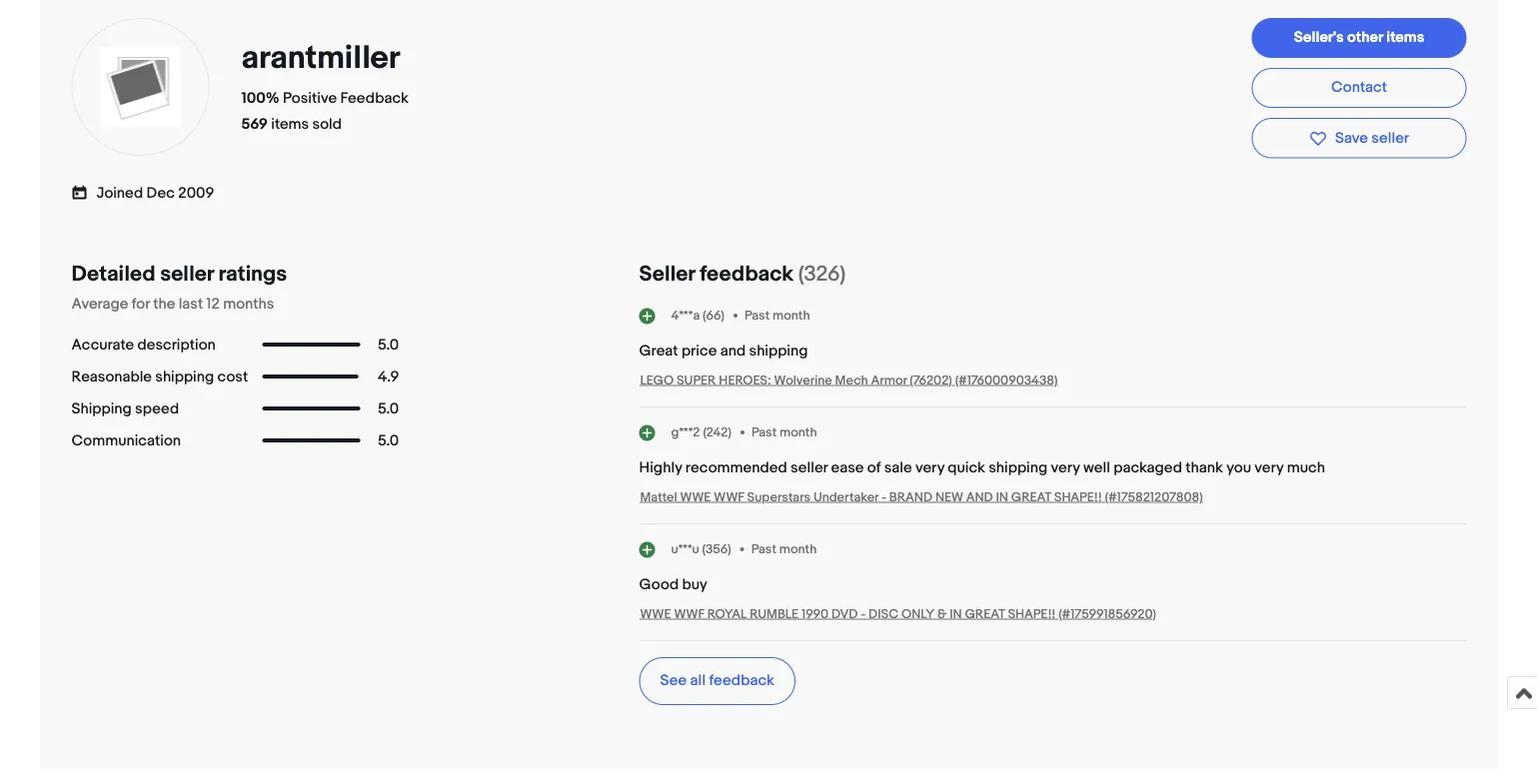 Task type: describe. For each thing, give the bounding box(es) containing it.
2009
[[178, 185, 214, 203]]

u***u (356)
[[671, 542, 732, 558]]

save
[[1336, 130, 1369, 148]]

average for the last 12 months
[[71, 295, 274, 313]]

description
[[137, 336, 216, 354]]

wwe wwf royal rumble 1990 dvd - disc only & in great shape!! (#175991856920) link
[[640, 607, 1157, 623]]

save seller button
[[1252, 119, 1467, 159]]

month for ease
[[780, 425, 817, 441]]

see all feedback
[[660, 672, 775, 690]]

royal
[[707, 607, 747, 623]]

0 horizontal spatial shipping
[[155, 368, 214, 386]]

and
[[721, 342, 746, 360]]

well
[[1084, 459, 1111, 477]]

4***a
[[671, 308, 700, 324]]

for
[[132, 295, 150, 313]]

highly recommended seller ease of sale very quick shipping very well packaged thank you very much
[[639, 459, 1326, 477]]

(242)
[[703, 425, 732, 441]]

seller's
[[1294, 29, 1344, 47]]

of
[[868, 459, 881, 477]]

great
[[639, 342, 678, 360]]

1 vertical spatial -
[[861, 607, 866, 623]]

100% positive feedback 569 items sold
[[241, 90, 409, 134]]

0 vertical spatial items
[[1387, 29, 1425, 47]]

(66)
[[703, 308, 725, 324]]

2 vertical spatial month
[[780, 542, 817, 558]]

wwe wwf royal rumble 1990 dvd - disc only & in great shape!! (#175991856920)
[[640, 607, 1157, 623]]

5.0 for description
[[378, 336, 399, 354]]

lego super heroes: wolverine mech armor (76202) (#176000903438)
[[640, 373, 1058, 389]]

2 very from the left
[[1051, 459, 1080, 477]]

good
[[639, 576, 679, 594]]

0 vertical spatial shipping
[[749, 342, 808, 360]]

mattel
[[640, 490, 677, 506]]

you
[[1227, 459, 1252, 477]]

recommended
[[686, 459, 788, 477]]

1 vertical spatial in
[[950, 607, 962, 623]]

brand
[[890, 490, 933, 506]]

past for seller
[[752, 425, 777, 441]]

great price and shipping
[[639, 342, 808, 360]]

past month for seller
[[752, 425, 817, 441]]

items inside 100% positive feedback 569 items sold
[[271, 116, 309, 134]]

reasonable
[[71, 368, 152, 386]]

and
[[967, 490, 993, 506]]

contact link
[[1252, 69, 1467, 109]]

undertaker
[[814, 490, 879, 506]]

(356)
[[702, 542, 732, 558]]

new
[[936, 490, 964, 506]]

contact
[[1332, 79, 1388, 97]]

ratings
[[219, 261, 287, 287]]

(#176000903438)
[[955, 373, 1058, 389]]

arantmiller image
[[100, 48, 180, 128]]

1 horizontal spatial seller
[[791, 459, 828, 477]]

1 vertical spatial shape!!
[[1008, 607, 1056, 623]]

wolverine
[[774, 373, 832, 389]]

shipping speed
[[71, 400, 179, 418]]

past month for and
[[745, 308, 810, 324]]

seller for detailed
[[160, 261, 214, 287]]

4.9
[[378, 368, 399, 386]]

communication
[[71, 432, 181, 450]]

1 horizontal spatial in
[[996, 490, 1009, 506]]

thank
[[1186, 459, 1224, 477]]

reasonable shipping cost
[[71, 368, 248, 386]]

superstars
[[747, 490, 811, 506]]

other
[[1348, 29, 1384, 47]]

g***2
[[671, 425, 700, 441]]

2 vertical spatial shipping
[[989, 459, 1048, 477]]

past for and
[[745, 308, 770, 324]]

(76202)
[[910, 373, 952, 389]]

only
[[902, 607, 935, 623]]

shipping
[[71, 400, 132, 418]]

much
[[1287, 459, 1326, 477]]

detailed seller ratings
[[71, 261, 287, 287]]

cost
[[217, 368, 248, 386]]

&
[[938, 607, 947, 623]]

1 vertical spatial feedback
[[709, 672, 775, 690]]

seller's other items
[[1294, 29, 1425, 47]]

0 vertical spatial wwf
[[714, 490, 744, 506]]

seller's other items link
[[1252, 19, 1467, 59]]

dec
[[146, 185, 175, 203]]

mattel wwe wwf superstars undertaker - brand new and in great shape!! (#175821207808)
[[640, 490, 1203, 506]]

0 vertical spatial shape!!
[[1054, 490, 1102, 506]]

0 vertical spatial wwe
[[680, 490, 711, 506]]

3 very from the left
[[1255, 459, 1284, 477]]

dvd
[[832, 607, 858, 623]]



Task type: locate. For each thing, give the bounding box(es) containing it.
1 vertical spatial wwf
[[674, 607, 705, 623]]

wwe down good
[[640, 607, 671, 623]]

joined
[[96, 185, 143, 203]]

in
[[996, 490, 1009, 506], [950, 607, 962, 623]]

(326)
[[799, 261, 846, 287]]

sold
[[312, 116, 342, 134]]

2 horizontal spatial very
[[1255, 459, 1284, 477]]

all
[[690, 672, 706, 690]]

in right & at the right bottom of the page
[[950, 607, 962, 623]]

seller
[[1372, 130, 1410, 148], [160, 261, 214, 287], [791, 459, 828, 477]]

heroes:
[[719, 373, 771, 389]]

in right and
[[996, 490, 1009, 506]]

lego super heroes: wolverine mech armor (76202) (#176000903438) link
[[640, 373, 1058, 389]]

(#175991856920)
[[1059, 607, 1157, 623]]

- right dvd
[[861, 607, 866, 623]]

1 vertical spatial month
[[780, 425, 817, 441]]

569
[[241, 116, 268, 134]]

past right (356)
[[752, 542, 777, 558]]

0 vertical spatial past month
[[745, 308, 810, 324]]

items
[[1387, 29, 1425, 47], [271, 116, 309, 134]]

1 horizontal spatial items
[[1387, 29, 1425, 47]]

packaged
[[1114, 459, 1183, 477]]

1 horizontal spatial great
[[1012, 490, 1052, 506]]

quick
[[948, 459, 986, 477]]

shipping up wolverine
[[749, 342, 808, 360]]

very left well on the bottom of page
[[1051, 459, 1080, 477]]

- left brand on the bottom
[[882, 490, 887, 506]]

1 vertical spatial past
[[752, 425, 777, 441]]

1 horizontal spatial -
[[882, 490, 887, 506]]

1 vertical spatial past month
[[752, 425, 817, 441]]

save seller
[[1336, 130, 1410, 148]]

4***a (66)
[[671, 308, 725, 324]]

0 vertical spatial in
[[996, 490, 1009, 506]]

very up mattel wwe wwf superstars undertaker - brand new and in great shape!! (#175821207808) link
[[916, 459, 945, 477]]

2 vertical spatial 5.0
[[378, 432, 399, 450]]

past month down wolverine
[[752, 425, 817, 441]]

wwf down buy
[[674, 607, 705, 623]]

seller
[[639, 261, 695, 287]]

0 vertical spatial -
[[882, 490, 887, 506]]

0 vertical spatial month
[[773, 308, 810, 324]]

last
[[179, 295, 203, 313]]

sale
[[884, 459, 912, 477]]

5.0
[[378, 336, 399, 354], [378, 400, 399, 418], [378, 432, 399, 450]]

rumble
[[750, 607, 799, 623]]

1 vertical spatial seller
[[160, 261, 214, 287]]

1 very from the left
[[916, 459, 945, 477]]

0 horizontal spatial great
[[965, 607, 1005, 623]]

1 vertical spatial shipping
[[155, 368, 214, 386]]

past month down seller feedback (326)
[[745, 308, 810, 324]]

average
[[71, 295, 128, 313]]

1 vertical spatial items
[[271, 116, 309, 134]]

1990
[[802, 607, 829, 623]]

the
[[153, 295, 175, 313]]

great right & at the right bottom of the page
[[965, 607, 1005, 623]]

shipping down description
[[155, 368, 214, 386]]

arantmiller link
[[241, 39, 406, 78]]

see all feedback link
[[639, 658, 796, 706]]

past up "recommended"
[[752, 425, 777, 441]]

1 5.0 from the top
[[378, 336, 399, 354]]

5.0 for speed
[[378, 400, 399, 418]]

0 vertical spatial great
[[1012, 490, 1052, 506]]

highly
[[639, 459, 682, 477]]

mattel wwe wwf superstars undertaker - brand new and in great shape!! (#175821207808) link
[[640, 490, 1203, 506]]

2 horizontal spatial seller
[[1372, 130, 1410, 148]]

past month
[[745, 308, 810, 324], [752, 425, 817, 441], [752, 542, 817, 558]]

u***u
[[671, 542, 700, 558]]

0 vertical spatial past
[[745, 308, 770, 324]]

very
[[916, 459, 945, 477], [1051, 459, 1080, 477], [1255, 459, 1284, 477]]

feedback up the (66)
[[700, 261, 794, 287]]

items down positive
[[271, 116, 309, 134]]

feedback
[[700, 261, 794, 287], [709, 672, 775, 690]]

0 horizontal spatial seller
[[160, 261, 214, 287]]

feedback right "all"
[[709, 672, 775, 690]]

price
[[682, 342, 717, 360]]

1 vertical spatial great
[[965, 607, 1005, 623]]

0 horizontal spatial wwf
[[674, 607, 705, 623]]

joined dec 2009
[[96, 185, 214, 203]]

(#175821207808)
[[1105, 490, 1203, 506]]

month down wolverine
[[780, 425, 817, 441]]

feedback
[[340, 90, 409, 108]]

1 vertical spatial wwe
[[640, 607, 671, 623]]

seller up last
[[160, 261, 214, 287]]

super
[[677, 373, 716, 389]]

1 horizontal spatial wwe
[[680, 490, 711, 506]]

disc
[[869, 607, 899, 623]]

month down superstars
[[780, 542, 817, 558]]

0 horizontal spatial very
[[916, 459, 945, 477]]

g***2 (242)
[[671, 425, 732, 441]]

2 vertical spatial seller
[[791, 459, 828, 477]]

lego
[[640, 373, 674, 389]]

past month down superstars
[[752, 542, 817, 558]]

armor
[[871, 373, 907, 389]]

speed
[[135, 400, 179, 418]]

2 vertical spatial past
[[752, 542, 777, 558]]

very right you
[[1255, 459, 1284, 477]]

1 horizontal spatial wwf
[[714, 490, 744, 506]]

2 5.0 from the top
[[378, 400, 399, 418]]

wwf
[[714, 490, 744, 506], [674, 607, 705, 623]]

12
[[207, 295, 220, 313]]

arantmiller
[[241, 39, 399, 78]]

0 horizontal spatial in
[[950, 607, 962, 623]]

0 horizontal spatial items
[[271, 116, 309, 134]]

see
[[660, 672, 687, 690]]

shape!! down well on the bottom of page
[[1054, 490, 1102, 506]]

seller inside save seller button
[[1372, 130, 1410, 148]]

shipping
[[749, 342, 808, 360], [155, 368, 214, 386], [989, 459, 1048, 477]]

accurate description
[[71, 336, 216, 354]]

-
[[882, 490, 887, 506], [861, 607, 866, 623]]

3 5.0 from the top
[[378, 432, 399, 450]]

month down (326)
[[773, 308, 810, 324]]

wwf down "recommended"
[[714, 490, 744, 506]]

months
[[223, 295, 274, 313]]

past up and
[[745, 308, 770, 324]]

items right the other
[[1387, 29, 1425, 47]]

shipping up and
[[989, 459, 1048, 477]]

positive
[[283, 90, 337, 108]]

seller feedback (326)
[[639, 261, 846, 287]]

1 horizontal spatial very
[[1051, 459, 1080, 477]]

2 horizontal spatial shipping
[[989, 459, 1048, 477]]

100%
[[241, 90, 280, 108]]

0 horizontal spatial wwe
[[640, 607, 671, 623]]

accurate
[[71, 336, 134, 354]]

text__icon wrapper image
[[71, 183, 96, 201]]

1 horizontal spatial shipping
[[749, 342, 808, 360]]

good buy
[[639, 576, 708, 594]]

0 horizontal spatial -
[[861, 607, 866, 623]]

detailed
[[71, 261, 155, 287]]

seller right the 'save'
[[1372, 130, 1410, 148]]

wwe right mattel
[[680, 490, 711, 506]]

mech
[[835, 373, 868, 389]]

1 vertical spatial 5.0
[[378, 400, 399, 418]]

buy
[[682, 576, 708, 594]]

0 vertical spatial feedback
[[700, 261, 794, 287]]

2 vertical spatial past month
[[752, 542, 817, 558]]

month
[[773, 308, 810, 324], [780, 425, 817, 441], [780, 542, 817, 558]]

ease
[[831, 459, 864, 477]]

seller for save
[[1372, 130, 1410, 148]]

seller left ease
[[791, 459, 828, 477]]

great right and
[[1012, 490, 1052, 506]]

0 vertical spatial 5.0
[[378, 336, 399, 354]]

shape!! left the (#175991856920)
[[1008, 607, 1056, 623]]

0 vertical spatial seller
[[1372, 130, 1410, 148]]

month for shipping
[[773, 308, 810, 324]]



Task type: vqa. For each thing, say whether or not it's contained in the screenshot.


